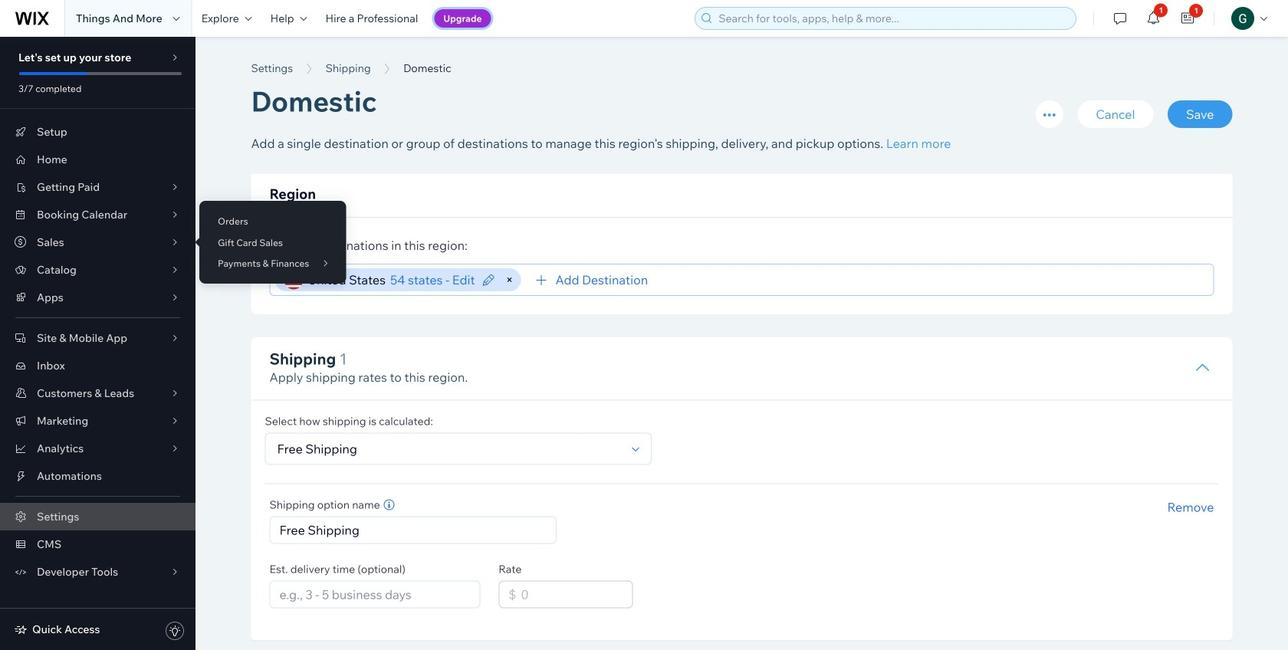 Task type: vqa. For each thing, say whether or not it's contained in the screenshot.
'e.g., Standard Shipping' field
yes



Task type: locate. For each thing, give the bounding box(es) containing it.
None field
[[653, 265, 1207, 295], [273, 434, 625, 464], [653, 265, 1207, 295], [273, 434, 625, 464]]

0 field
[[516, 582, 628, 608]]

e.g., Standard Shipping field
[[275, 517, 551, 543]]

Search for tools, apps, help & more... field
[[714, 8, 1072, 29]]



Task type: describe. For each thing, give the bounding box(es) containing it.
sidebar element
[[0, 37, 196, 650]]

arrow up outline image
[[1195, 360, 1211, 376]]

e.g., 3 - 5 business days field
[[275, 582, 475, 608]]



